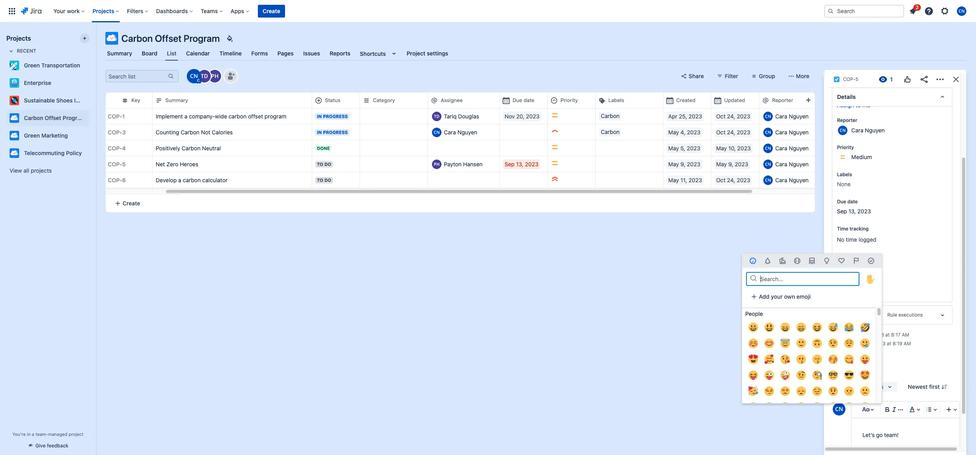 Task type: describe. For each thing, give the bounding box(es) containing it.
telecommuting policy link
[[6, 145, 86, 161]]

:pleading_face: image
[[828, 403, 838, 412]]

1 vertical spatial create
[[123, 200, 140, 207]]

tariq douglas
[[444, 113, 479, 120]]

a for company-
[[184, 113, 187, 120]]

reports
[[330, 50, 350, 57]]

1 horizontal spatial program
[[184, 33, 220, 44]]

:pensive: image
[[812, 387, 822, 396]]

share
[[689, 73, 704, 79]]

add to starred image for telecommuting policy
[[87, 149, 97, 158]]

:kissing_heart: image
[[780, 355, 790, 364]]

your work
[[53, 7, 80, 14]]

date inside row
[[524, 97, 534, 103]]

nguyen for positively carbon neutral
[[789, 145, 809, 151]]

:kissing: image
[[796, 355, 806, 364]]

:yum: image
[[844, 355, 854, 364]]

travel & places image
[[807, 256, 817, 266]]

you're
[[12, 432, 26, 437]]

1 vertical spatial create button
[[106, 194, 815, 212]]

cop-3 link
[[108, 128, 126, 136]]

green for green marketing
[[24, 132, 40, 139]]

priority inside row
[[560, 97, 578, 103]]

cara nguyen for net zero heroes
[[775, 161, 809, 167]]

cara nguyen for implement a company-wide carbon offset program
[[775, 113, 809, 120]]

:upside_down: image
[[812, 339, 822, 348]]

1 horizontal spatial assignee
[[837, 81, 858, 87]]

:zany_face: image
[[780, 371, 790, 380]]

0 vertical spatial cop-5 link
[[843, 75, 858, 84]]

view
[[10, 167, 22, 174]]

:grin: image
[[796, 323, 806, 333]]

dashboards button
[[154, 5, 196, 17]]

task image
[[833, 76, 840, 83]]

start date
[[837, 253, 860, 259]]

add to starred image for sustainable shoes initiative
[[87, 96, 97, 105]]

banner containing your work
[[0, 0, 976, 22]]

medium
[[851, 154, 872, 160]]

cop-1 link
[[108, 112, 125, 120]]

do for develop a carbon calculator
[[324, 177, 331, 183]]

tariq douglas image
[[198, 70, 211, 83]]

1 vertical spatial am
[[904, 341, 911, 347]]

progress for counting carbon not calories
[[323, 130, 348, 135]]

your
[[771, 293, 783, 300]]

timeline link
[[218, 46, 243, 61]]

actions image
[[935, 75, 945, 84]]

profile image of cara nguyen image
[[833, 403, 845, 416]]

cara nguyen for develop a carbon calculator
[[775, 177, 809, 183]]

add people image
[[226, 71, 236, 81]]

1 vertical spatial projects
[[6, 35, 31, 42]]

:star_struck: image
[[860, 371, 870, 380]]

in for counting carbon not calories
[[317, 130, 322, 135]]

you're in a team-managed project
[[12, 432, 83, 437]]

:rofl: image
[[860, 323, 870, 333]]

time
[[837, 226, 848, 232]]

to do for net zero heroes
[[317, 161, 331, 167]]

projects button
[[90, 5, 122, 17]]

0 vertical spatial offset
[[155, 33, 182, 44]]

:sob: image
[[860, 403, 870, 412]]

develop
[[156, 177, 177, 183]]

project settings
[[407, 50, 448, 57]]

payton hansen image
[[208, 70, 221, 83]]

pages
[[278, 50, 294, 57]]

:cry: image
[[844, 403, 854, 412]]

no time logged
[[837, 236, 876, 243]]

projects inside popup button
[[93, 7, 114, 14]]

telecommuting policy
[[24, 150, 82, 156]]

0 vertical spatial am
[[902, 332, 909, 338]]

notifications image
[[908, 6, 918, 16]]

list
[[167, 50, 177, 57]]

food & drink image
[[778, 256, 787, 266]]

shoes
[[56, 97, 73, 104]]

show:
[[832, 384, 848, 391]]

more formatting image
[[896, 405, 906, 415]]

to for develop a carbon calculator
[[317, 177, 323, 183]]

settings image
[[940, 6, 950, 16]]

collapse recent projects image
[[6, 46, 16, 56]]

positively
[[156, 145, 180, 151]]

3 row from the top
[[34, 124, 889, 141]]

:slight_frown: image
[[860, 387, 870, 396]]

1 vertical spatial at
[[887, 341, 891, 347]]

cop- for net zero heroes
[[108, 161, 122, 167]]

to do for develop a carbon calculator
[[317, 177, 331, 183]]

timeline
[[219, 50, 242, 57]]

implement a company-wide carbon offset program
[[156, 113, 286, 120]]

team-
[[36, 432, 48, 437]]

board link
[[140, 46, 159, 61]]

created for created may 9, 2023 at 8:17 am updated may 9, 2023 at 8:19 am
[[837, 332, 855, 338]]

details element
[[832, 87, 952, 107]]

done
[[317, 146, 330, 151]]

1 horizontal spatial category
[[837, 280, 858, 286]]

due date inside row
[[513, 97, 534, 103]]

newest first
[[908, 384, 940, 391]]

:stuck_out_tongue: image
[[860, 355, 870, 364]]

appswitcher icon image
[[7, 6, 17, 16]]

1 horizontal spatial due date
[[837, 199, 858, 205]]

issues
[[303, 50, 320, 57]]

0 vertical spatial at
[[885, 332, 890, 338]]

develop a carbon calculator
[[156, 177, 228, 183]]

2 none from the top
[[837, 262, 851, 269]]

copy link to issue image
[[857, 76, 863, 82]]

:tired_face: image
[[796, 403, 806, 412]]

1 vertical spatial may
[[857, 341, 867, 347]]

logged
[[859, 236, 876, 243]]

1 vertical spatial 2023
[[872, 332, 884, 338]]

give feedback
[[35, 443, 68, 449]]

assign to me button
[[837, 101, 944, 109]]

sep
[[837, 208, 847, 215]]

policy
[[66, 150, 82, 156]]

net zero heroes
[[156, 161, 198, 167]]

create project image
[[81, 35, 88, 42]]

cop- for counting carbon not calories
[[108, 129, 122, 136]]

key
[[131, 97, 140, 103]]

0 vertical spatial updated
[[724, 97, 745, 103]]

0 horizontal spatial reporter
[[772, 97, 793, 103]]

add
[[759, 293, 769, 300]]

cop-1
[[108, 113, 125, 120]]

cara nguyen image
[[188, 70, 200, 83]]

managed
[[48, 432, 67, 437]]

your work button
[[51, 5, 88, 17]]

shortcuts button
[[358, 46, 400, 61]]

company-
[[189, 113, 215, 120]]

:relaxed: image
[[748, 339, 758, 348]]

to for net zero heroes
[[317, 161, 323, 167]]

:joy: image
[[844, 323, 854, 333]]

cop-6
[[108, 177, 126, 183]]

add to starred image for enterprise
[[87, 78, 97, 88]]

:relieved: image
[[844, 339, 854, 348]]

net
[[156, 161, 165, 167]]

activity
[[832, 373, 852, 379]]

people
[[745, 311, 763, 317]]

teams
[[201, 7, 218, 14]]

start
[[837, 253, 848, 259]]

:kissing_smiling_eyes: image
[[812, 355, 822, 364]]

0 vertical spatial 9,
[[867, 332, 871, 338]]

apps button
[[228, 5, 252, 17]]

comments button
[[852, 383, 897, 392]]

nguyen for net zero heroes
[[789, 161, 809, 167]]

no
[[837, 236, 844, 243]]

give
[[35, 443, 46, 449]]

sustainable shoes initiative
[[24, 97, 96, 104]]

summary link
[[105, 46, 134, 61]]

sustainable
[[24, 97, 55, 104]]

pages link
[[276, 46, 295, 61]]

text styles image
[[861, 405, 871, 415]]

1 horizontal spatial reporter
[[837, 117, 857, 123]]

assignee inside row
[[441, 97, 463, 103]]

0 horizontal spatial 5
[[122, 161, 126, 167]]

table containing carbon
[[34, 92, 960, 194]]

forms link
[[250, 46, 270, 61]]

2 vertical spatial 2023
[[874, 341, 885, 347]]

cop- for develop a carbon calculator
[[108, 177, 122, 183]]

none inside labels none
[[837, 181, 851, 188]]

assign
[[837, 102, 854, 109]]

start date pin to top. only you can see pinned fields. image
[[868, 253, 874, 259]]

lists image
[[924, 405, 934, 415]]

Emoji name field
[[758, 273, 859, 285]]

:stuck_out_tongue_winking_eye: image
[[764, 371, 774, 380]]

view all projects
[[10, 167, 52, 174]]

assign to me
[[837, 102, 870, 109]]

:sweat_smile: image
[[828, 323, 838, 333]]

labels for labels
[[608, 97, 624, 103]]

your
[[53, 7, 65, 14]]

emoji picker dialog
[[742, 253, 882, 455]]

more button
[[783, 70, 814, 83]]

:wink: image
[[828, 339, 838, 348]]

not
[[201, 129, 210, 136]]

:confounded: image
[[780, 403, 790, 412]]

rule executions
[[887, 312, 923, 318]]

first
[[929, 384, 940, 391]]

productivity image
[[866, 256, 876, 266]]

green for green transportation
[[24, 62, 40, 69]]

1
[[122, 113, 125, 120]]

flags image
[[852, 256, 861, 266]]

all
[[24, 167, 29, 174]]

nguyen for develop a carbon calculator
[[789, 177, 809, 183]]

2
[[916, 4, 919, 10]]

:smiling_face_with_tear: image
[[860, 339, 870, 348]]

:smiley: image
[[764, 323, 774, 333]]

wide
[[215, 113, 227, 120]]

:nerd: image
[[828, 371, 838, 380]]

:disappointed: image
[[796, 387, 806, 396]]

due inside row
[[513, 97, 522, 103]]



Task type: vqa. For each thing, say whether or not it's contained in the screenshot.
THE VIEW
yes



Task type: locate. For each thing, give the bounding box(es) containing it.
created inside created may 9, 2023 at 8:17 am updated may 9, 2023 at 8:19 am
[[837, 332, 855, 338]]

projects up recent
[[6, 35, 31, 42]]

cop-5 right 'task' 'icon'
[[843, 76, 858, 82]]

add to starred image down initiative
[[87, 113, 97, 123]]

team!
[[884, 432, 899, 439]]

may up :smiling_face_with_tear: icon
[[856, 332, 865, 338]]

cop-5 down "cop-4" link
[[108, 161, 126, 167]]

2 green from the top
[[24, 132, 40, 139]]

1 vertical spatial carbon
[[183, 177, 201, 183]]

1 horizontal spatial priority
[[837, 145, 854, 150]]

5
[[855, 76, 858, 82], [122, 161, 126, 167]]

category inside row
[[373, 97, 395, 103]]

0 vertical spatial 5
[[855, 76, 858, 82]]

sustainable shoes initiative link
[[6, 93, 96, 109]]

feedback
[[47, 443, 68, 449]]

5 row from the top
[[34, 156, 889, 172]]

1 do from the top
[[324, 161, 331, 167]]

category
[[373, 97, 395, 103], [837, 280, 858, 286]]

priority pin to top. only you can see pinned fields. image
[[856, 145, 862, 151]]

configure
[[849, 352, 875, 359]]

created up ':relieved:' icon
[[837, 332, 855, 338]]

labels inside row
[[608, 97, 624, 103]]

updated down filter
[[724, 97, 745, 103]]

progress up done
[[323, 130, 348, 135]]

telecommuting
[[24, 150, 65, 156]]

a for carbon
[[178, 177, 181, 183]]

am right 8:17
[[902, 332, 909, 338]]

configure link
[[833, 349, 879, 362]]

0 vertical spatial summary
[[107, 50, 132, 57]]

cop-4 link
[[108, 144, 126, 152]]

:smiling_face_with_3_hearts: image
[[764, 355, 774, 364]]

1 horizontal spatial cop-5
[[843, 76, 858, 82]]

1 vertical spatial reporter
[[837, 117, 857, 123]]

2 vertical spatial a
[[32, 432, 34, 437]]

board
[[142, 50, 157, 57]]

:smirk: image
[[764, 387, 774, 396]]

created may 9, 2023 at 8:17 am updated may 9, 2023 at 8:19 am
[[837, 332, 911, 347]]

create button inside primary element
[[258, 5, 285, 17]]

may
[[856, 332, 865, 338], [857, 341, 867, 347]]

0 vertical spatial created
[[676, 97, 695, 103]]

:frowning2: image
[[748, 403, 758, 412]]

assignee up details
[[837, 81, 858, 87]]

cara for net zero heroes
[[775, 161, 787, 167]]

status
[[325, 97, 340, 103]]

0 horizontal spatial a
[[32, 432, 34, 437]]

at left 8:19
[[887, 341, 891, 347]]

:stuck_out_tongue_closed_eyes: image
[[748, 371, 758, 380]]

0 horizontal spatial create
[[123, 200, 140, 207]]

group button
[[746, 70, 780, 83]]

1 progress from the top
[[323, 114, 348, 119]]

newest first image
[[941, 384, 948, 391]]

forms
[[251, 50, 268, 57]]

updated up configure link on the bottom of the page
[[837, 341, 856, 347]]

carbon down heroes
[[183, 177, 201, 183]]

2 add to starred image from the top
[[87, 96, 97, 105]]

1 vertical spatial cop-5 link
[[108, 160, 126, 168]]

settings
[[427, 50, 448, 57]]

create inside primary element
[[263, 7, 280, 14]]

add to starred image right shoes
[[87, 96, 97, 105]]

:smile: image
[[780, 323, 790, 333]]

summary inside 'link'
[[107, 50, 132, 57]]

1 none from the top
[[837, 181, 851, 188]]

program
[[184, 33, 220, 44], [63, 115, 85, 121]]

progress for implement a company-wide carbon offset program
[[323, 114, 348, 119]]

cara for implement a company-wide carbon offset program
[[775, 113, 787, 120]]

:slight_smile: image
[[796, 339, 806, 348]]

cop-5 inside row
[[108, 161, 126, 167]]

2023 right :rofl: image
[[872, 332, 884, 338]]

0 horizontal spatial due date
[[513, 97, 534, 103]]

4
[[122, 145, 126, 151]]

:unamused: image
[[780, 387, 790, 396]]

reporter pin to top. only you can see pinned fields. image
[[859, 117, 865, 124]]

search image
[[828, 8, 834, 14]]

:face_with_monocle: image
[[812, 371, 822, 380]]

1 vertical spatial to do
[[317, 177, 331, 183]]

table
[[34, 92, 960, 194]]

cara nguyen for positively carbon neutral
[[775, 145, 809, 151]]

2 to from the top
[[317, 177, 323, 183]]

Search list text field
[[106, 71, 167, 82]]

neutral
[[202, 145, 221, 151]]

in progress down "status"
[[317, 114, 348, 119]]

:grinning: image
[[748, 323, 758, 333]]

created inside row
[[676, 97, 695, 103]]

carbon offset program link
[[6, 110, 86, 126]]

:laughing: image
[[812, 323, 822, 333]]

project settings link
[[405, 46, 450, 61]]

in progress for implement a company-wide carbon offset program
[[317, 114, 348, 119]]

add to starred image for green marketing
[[87, 131, 97, 141]]

reports link
[[328, 46, 352, 61]]

green
[[24, 62, 40, 69], [24, 132, 40, 139]]

close image
[[951, 75, 961, 84]]

2 do from the top
[[324, 177, 331, 183]]

0 horizontal spatial labels
[[608, 97, 624, 103]]

due date pin to top. only you can see pinned fields. image
[[859, 199, 866, 205]]

2023 down due date pin to top. only you can see pinned fields. "image"
[[857, 208, 871, 215]]

:blush: image
[[764, 339, 774, 348]]

Comment - Main content area, start typing to enter text. text field
[[863, 431, 948, 440]]

2 in progress from the top
[[317, 130, 348, 135]]

none down start
[[837, 262, 851, 269]]

share button
[[676, 70, 709, 83]]

1 in from the top
[[317, 114, 322, 119]]

0 vertical spatial priority
[[560, 97, 578, 103]]

more
[[796, 73, 809, 79]]

1 vertical spatial 9,
[[868, 341, 872, 347]]

:raised_hand: image
[[863, 272, 878, 286], [866, 274, 875, 284]]

1 vertical spatial date
[[847, 199, 858, 205]]

objects image
[[822, 256, 832, 266]]

create button
[[258, 5, 285, 17], [106, 194, 815, 212]]

:heart_eyes: image
[[748, 355, 758, 364]]

row containing cop-6
[[34, 172, 889, 188]]

go
[[876, 432, 883, 439]]

activity image
[[792, 256, 802, 266]]

program
[[265, 113, 286, 120]]

:weary: image
[[812, 403, 822, 412]]

hansen
[[463, 161, 483, 167]]

calories
[[212, 129, 233, 136]]

1 vertical spatial offset
[[45, 115, 61, 121]]

1 in progress from the top
[[317, 114, 348, 119]]

1 horizontal spatial updated
[[837, 341, 856, 347]]

projects right work
[[93, 7, 114, 14]]

cara
[[775, 113, 787, 120], [851, 127, 863, 134], [444, 129, 456, 136], [775, 129, 787, 136], [775, 145, 787, 151], [775, 161, 787, 167], [775, 177, 787, 183]]

1 vertical spatial none
[[837, 262, 851, 269]]

1 vertical spatial add to starred image
[[87, 96, 97, 105]]

program up 'calendar'
[[184, 33, 220, 44]]

0 vertical spatial add to starred image
[[87, 78, 97, 88]]

0 vertical spatial date
[[524, 97, 534, 103]]

transportation
[[41, 62, 80, 69]]

green up 'telecommuting'
[[24, 132, 40, 139]]

0 vertical spatial category
[[373, 97, 395, 103]]

0 vertical spatial none
[[837, 181, 851, 188]]

carbon offset program
[[121, 33, 220, 44], [24, 115, 85, 121]]

nguyen
[[789, 113, 809, 120], [865, 127, 885, 134], [457, 129, 477, 136], [789, 129, 809, 136], [789, 145, 809, 151], [789, 161, 809, 167], [789, 177, 809, 183]]

create down 6
[[123, 200, 140, 207]]

0 vertical spatial in
[[317, 114, 322, 119]]

reporter left reporter pin to top. only you can see pinned fields. icon
[[837, 117, 857, 123]]

0 horizontal spatial created
[[676, 97, 695, 103]]

nature image
[[763, 256, 772, 266]]

choose an emoji category tab list
[[742, 254, 882, 268]]

0 vertical spatial due date
[[513, 97, 534, 103]]

1 add to starred image from the top
[[87, 78, 97, 88]]

carbon
[[121, 33, 153, 44], [601, 112, 620, 119], [24, 115, 43, 121], [601, 128, 620, 135], [181, 129, 199, 136], [182, 145, 200, 151]]

to do
[[317, 161, 331, 167], [317, 177, 331, 183]]

vote options: no one has voted for this issue yet. image
[[903, 75, 912, 84]]

add to starred image left the cop-3 link at the left of page
[[87, 131, 97, 141]]

am
[[902, 332, 909, 338], [904, 341, 911, 347]]

1 horizontal spatial summary
[[165, 97, 188, 103]]

0 vertical spatial do
[[324, 161, 331, 167]]

filter
[[725, 73, 738, 79]]

:partying_face: image
[[748, 387, 758, 396]]

0 vertical spatial create
[[263, 7, 280, 14]]

due date
[[513, 97, 534, 103], [837, 199, 858, 205]]

0 horizontal spatial program
[[63, 115, 85, 121]]

1 vertical spatial summary
[[165, 97, 188, 103]]

cara for counting carbon not calories
[[775, 129, 787, 136]]

0 horizontal spatial projects
[[6, 35, 31, 42]]

row
[[34, 92, 960, 109], [34, 108, 889, 125], [34, 124, 889, 141], [34, 140, 889, 156], [34, 156, 889, 172], [34, 172, 889, 188]]

0 horizontal spatial carbon
[[183, 177, 201, 183]]

help image
[[924, 6, 934, 16]]

add your own emoji button
[[746, 291, 815, 303]]

green transportation link
[[6, 57, 86, 73]]

sidebar navigation image
[[87, 32, 105, 48]]

:innocent: image
[[780, 339, 790, 348]]

summary up search list text box
[[107, 50, 132, 57]]

filters
[[127, 7, 143, 14]]

none up sep in the right of the page
[[837, 181, 851, 188]]

symbols image
[[837, 256, 846, 266]]

1 vertical spatial to
[[317, 177, 323, 183]]

row containing key
[[34, 92, 960, 109]]

reporter
[[772, 97, 793, 103], [837, 117, 857, 123]]

:kissing_closed_eyes: image
[[828, 355, 838, 364]]

carbon offset program up list
[[121, 33, 220, 44]]

add to starred image for carbon offset program
[[87, 113, 97, 123]]

1 horizontal spatial a
[[178, 177, 181, 183]]

offset down sustainable shoes initiative "link"
[[45, 115, 61, 121]]

calendar link
[[184, 46, 211, 61]]

0 horizontal spatial updated
[[724, 97, 745, 103]]

summary up implement
[[165, 97, 188, 103]]

may up configure
[[857, 341, 867, 347]]

emojis actions and list panel tab panel
[[742, 268, 882, 455]]

0 vertical spatial due
[[513, 97, 522, 103]]

cop-5 link
[[843, 75, 858, 84], [108, 160, 126, 168]]

1 horizontal spatial 5
[[855, 76, 858, 82]]

in progress up done
[[317, 130, 348, 135]]

cara nguyen for counting carbon not calories
[[775, 129, 809, 136]]

updated inside created may 9, 2023 at 8:17 am updated may 9, 2023 at 8:19 am
[[837, 341, 856, 347]]

labels
[[608, 97, 624, 103], [837, 172, 852, 178]]

counting
[[156, 129, 179, 136]]

0 vertical spatial may
[[856, 332, 865, 338]]

1 horizontal spatial carbon
[[229, 113, 247, 120]]

2 progress from the top
[[323, 130, 348, 135]]

1 vertical spatial labels
[[837, 172, 852, 178]]

2 vertical spatial date
[[850, 253, 860, 259]]

jira image
[[21, 6, 41, 16], [21, 6, 41, 16]]

:persevere: image
[[764, 403, 774, 412]]

in
[[27, 432, 31, 437]]

2 vertical spatial add to starred image
[[87, 131, 97, 141]]

me
[[862, 102, 870, 109]]

0 horizontal spatial category
[[373, 97, 395, 103]]

1 vertical spatial green
[[24, 132, 40, 139]]

details
[[837, 93, 856, 100]]

am right 8:19
[[904, 341, 911, 347]]

row containing cop-5
[[34, 156, 889, 172]]

3 add to starred image from the top
[[87, 149, 97, 158]]

create button right apps dropdown button
[[258, 5, 285, 17]]

carbon offset program up marketing
[[24, 115, 85, 121]]

9, up configure
[[868, 341, 872, 347]]

2 row from the top
[[34, 108, 889, 125]]

0 vertical spatial projects
[[93, 7, 114, 14]]

none
[[837, 181, 851, 188], [837, 262, 851, 269]]

progress down "status"
[[323, 114, 348, 119]]

summary
[[107, 50, 132, 57], [165, 97, 188, 103]]

a right 'in'
[[32, 432, 34, 437]]

cop-3
[[108, 129, 126, 136]]

0 vertical spatial create button
[[258, 5, 285, 17]]

6 row from the top
[[34, 172, 889, 188]]

cop-5 link up cop-6
[[108, 160, 126, 168]]

filters button
[[125, 5, 151, 17]]

0 vertical spatial a
[[184, 113, 187, 120]]

1 vertical spatial in progress
[[317, 130, 348, 135]]

comments
[[855, 384, 883, 391]]

1 horizontal spatial projects
[[93, 7, 114, 14]]

issues link
[[302, 46, 322, 61]]

1 green from the top
[[24, 62, 40, 69]]

add to starred image down sidebar navigation image
[[87, 61, 97, 70]]

0 vertical spatial progress
[[323, 114, 348, 119]]

Search field
[[824, 5, 904, 17]]

add your own emoji
[[759, 293, 811, 300]]

your profile and settings image
[[957, 6, 966, 16]]

create
[[263, 7, 280, 14], [123, 200, 140, 207]]

tracking
[[850, 226, 869, 232]]

nguyen for counting carbon not calories
[[789, 129, 809, 136]]

offset up list
[[155, 33, 182, 44]]

8:19
[[893, 341, 902, 347]]

0 vertical spatial cop-5
[[843, 76, 858, 82]]

heroes
[[180, 161, 198, 167]]

1 horizontal spatial due
[[837, 199, 846, 205]]

add to starred image up initiative
[[87, 78, 97, 88]]

italic ⌘i image
[[890, 405, 899, 415]]

add to starred image right policy
[[87, 149, 97, 158]]

0 horizontal spatial due
[[513, 97, 522, 103]]

cop- for positively carbon neutral
[[108, 145, 122, 151]]

in for implement a company-wide carbon offset program
[[317, 114, 322, 119]]

cop-6 link
[[108, 176, 126, 184]]

assignee up tariq
[[441, 97, 463, 103]]

banner
[[0, 0, 976, 22]]

green down recent
[[24, 62, 40, 69]]

1 vertical spatial carbon offset program
[[24, 115, 85, 121]]

in progress for counting carbon not calories
[[317, 130, 348, 135]]

reporter down group
[[772, 97, 793, 103]]

:sunglasses: image
[[844, 371, 854, 380]]

0 vertical spatial to
[[317, 161, 323, 167]]

assignee
[[837, 81, 858, 87], [441, 97, 463, 103]]

0 vertical spatial assignee
[[837, 81, 858, 87]]

1 horizontal spatial cop-5 link
[[843, 75, 858, 84]]

:worried: image
[[828, 387, 838, 396]]

1 horizontal spatial offset
[[155, 33, 182, 44]]

projects
[[93, 7, 114, 14], [6, 35, 31, 42]]

2 add to starred image from the top
[[87, 113, 97, 123]]

green transportation
[[24, 62, 80, 69]]

2 vertical spatial add to starred image
[[87, 149, 97, 158]]

cop-5 link right 'task' 'icon'
[[843, 75, 858, 84]]

0 vertical spatial carbon offset program
[[121, 33, 220, 44]]

1 to do from the top
[[317, 161, 331, 167]]

do for net zero heroes
[[324, 161, 331, 167]]

date for sep 13, 2023
[[847, 199, 858, 205]]

program down shoes
[[63, 115, 85, 121]]

1 to from the top
[[317, 161, 323, 167]]

created for created
[[676, 97, 695, 103]]

1 row from the top
[[34, 92, 960, 109]]

create button down payton hansen
[[106, 194, 815, 212]]

automation element
[[832, 306, 952, 325]]

add to starred image
[[87, 61, 97, 70], [87, 96, 97, 105], [87, 149, 97, 158]]

1 vertical spatial created
[[837, 332, 855, 338]]

9, up :smiling_face_with_tear: icon
[[867, 332, 871, 338]]

newest
[[908, 384, 928, 391]]

:face_with_raised_eyebrow: image
[[796, 371, 806, 380]]

0 horizontal spatial priority
[[560, 97, 578, 103]]

1 vertical spatial a
[[178, 177, 181, 183]]

cop-4
[[108, 145, 126, 151]]

a right develop at the left top
[[178, 177, 181, 183]]

add to starred image for green transportation
[[87, 61, 97, 70]]

0 horizontal spatial offset
[[45, 115, 61, 121]]

cara for develop a carbon calculator
[[775, 177, 787, 183]]

give feedback button
[[23, 440, 73, 453]]

add to starred image
[[87, 78, 97, 88], [87, 113, 97, 123], [87, 131, 97, 141]]

time tracking pin to top. only you can see pinned fields. image
[[870, 226, 877, 232]]

a left company-
[[184, 113, 187, 120]]

project
[[69, 432, 83, 437]]

cara for positively carbon neutral
[[775, 145, 787, 151]]

1 vertical spatial assignee
[[441, 97, 463, 103]]

0 horizontal spatial cop-5 link
[[108, 160, 126, 168]]

3 add to starred image from the top
[[87, 131, 97, 141]]

cop- for implement a company-wide carbon offset program
[[108, 113, 122, 120]]

date for none
[[850, 253, 860, 259]]

view all projects link
[[6, 164, 89, 178]]

0 horizontal spatial summary
[[107, 50, 132, 57]]

0 vertical spatial add to starred image
[[87, 61, 97, 70]]

bold ⌘b image
[[882, 405, 892, 415]]

filter button
[[712, 70, 743, 83]]

1 vertical spatial progress
[[323, 130, 348, 135]]

shortcuts
[[360, 50, 386, 57]]

1 vertical spatial priority
[[837, 145, 854, 150]]

created down share popup button
[[676, 97, 695, 103]]

1 vertical spatial program
[[63, 115, 85, 121]]

1 vertical spatial do
[[324, 177, 331, 183]]

2 to do from the top
[[317, 177, 331, 183]]

13,
[[848, 208, 856, 215]]

0 horizontal spatial carbon offset program
[[24, 115, 85, 121]]

tab list containing list
[[101, 46, 971, 61]]

0 vertical spatial 2023
[[857, 208, 871, 215]]

to
[[856, 102, 861, 109]]

date
[[524, 97, 534, 103], [847, 199, 858, 205], [850, 253, 860, 259]]

primary element
[[5, 0, 824, 22]]

at left 8:17
[[885, 332, 890, 338]]

nguyen for implement a company-wide carbon offset program
[[789, 113, 809, 120]]

5 up 6
[[122, 161, 126, 167]]

5 right 'task' 'icon'
[[855, 76, 858, 82]]

own
[[784, 293, 795, 300]]

0 horizontal spatial assignee
[[441, 97, 463, 103]]

:confused: image
[[844, 387, 854, 396]]

1 add to starred image from the top
[[87, 61, 97, 70]]

set background color image
[[225, 34, 234, 43]]

project
[[407, 50, 425, 57]]

2023 right :smiling_face_with_tear: icon
[[874, 341, 885, 347]]

create right apps dropdown button
[[263, 7, 280, 14]]

2023
[[857, 208, 871, 215], [872, 332, 884, 338], [874, 341, 885, 347]]

initiative
[[74, 97, 96, 104]]

group
[[759, 73, 775, 79]]

0 vertical spatial labels
[[608, 97, 624, 103]]

updated
[[724, 97, 745, 103], [837, 341, 856, 347]]

row containing cop-4
[[34, 140, 889, 156]]

tab list
[[101, 46, 971, 61]]

payton hansen
[[444, 161, 483, 167]]

1 horizontal spatial created
[[837, 332, 855, 338]]

1 vertical spatial cop-5
[[108, 161, 126, 167]]

4 row from the top
[[34, 140, 889, 156]]

share image
[[919, 75, 929, 84]]

people image
[[748, 256, 757, 266]]

carbon right wide
[[229, 113, 247, 120]]

2 in from the top
[[317, 130, 322, 135]]

1 horizontal spatial carbon offset program
[[121, 33, 220, 44]]

3
[[122, 129, 126, 136]]

labels for labels none
[[837, 172, 852, 178]]



